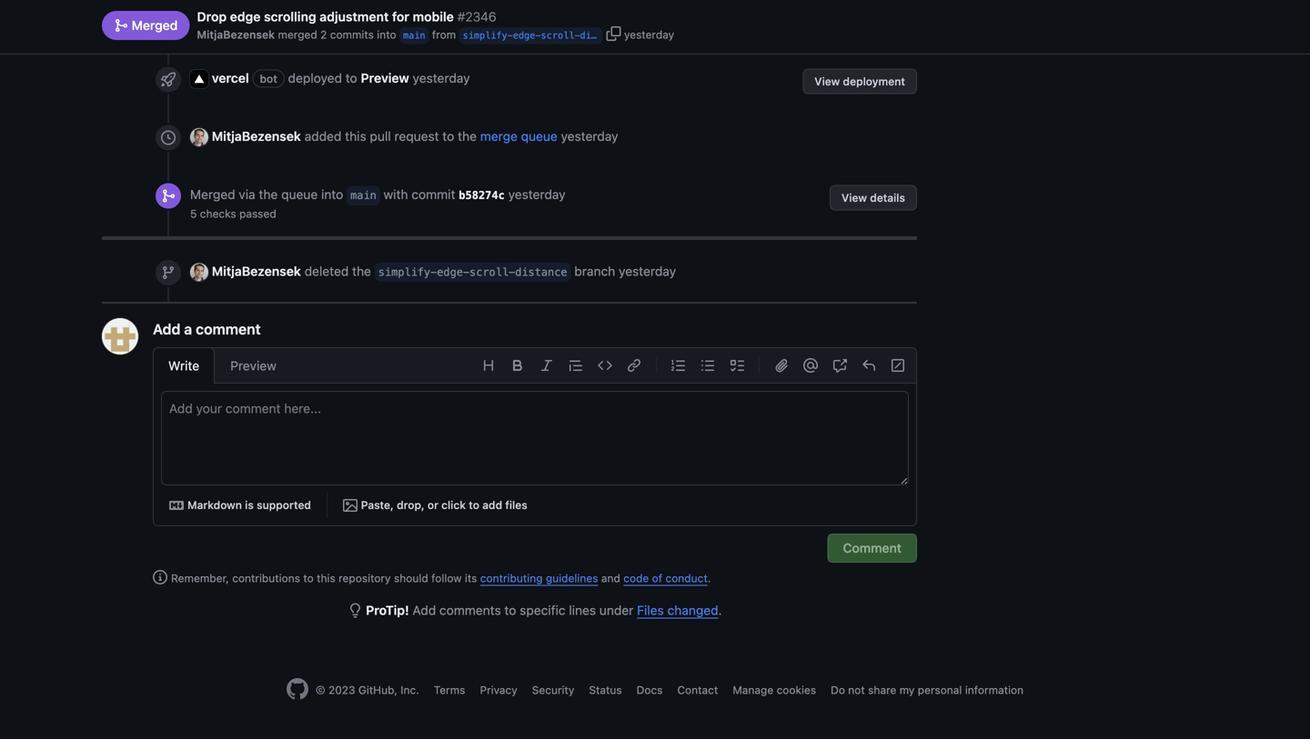 Task type: vqa. For each thing, say whether or not it's contained in the screenshot.
left Preview
yes



Task type: describe. For each thing, give the bounding box(es) containing it.
deleted
[[305, 264, 349, 279]]

list ordered image
[[672, 358, 686, 373]]

preview inside preview button
[[230, 358, 277, 373]]

yesterday link right branch
[[619, 262, 676, 281]]

scroll- inside mitjabezensek deleted the simplify-edge-scroll-distance branch yesterday
[[470, 266, 515, 279]]

the for queue
[[259, 187, 278, 202]]

1 horizontal spatial git merge image
[[161, 189, 176, 203]]

© 2023 github, inc.
[[316, 684, 419, 697]]

conduct
[[666, 572, 708, 585]]

branch
[[575, 264, 616, 279]]

view for view deployment
[[815, 75, 840, 88]]

view for view details
[[842, 191, 867, 204]]

@vercel image
[[190, 70, 208, 88]]

contact
[[678, 684, 718, 697]]

simplify-edge-scroll-distance link
[[463, 27, 625, 44]]

deployed to preview yesterday
[[288, 70, 470, 85]]

yesterday link right the 'merge queue' link
[[561, 129, 619, 144]]

under
[[600, 603, 634, 618]]

@steveruizok image
[[190, 10, 208, 29]]

@johnsmith43233 image
[[102, 318, 138, 355]]

manage cookies button
[[733, 682, 817, 699]]

to inside button
[[469, 499, 480, 512]]

merge queue link
[[480, 129, 558, 144]]

reply image
[[862, 358, 877, 373]]

click
[[442, 499, 466, 512]]

guidelines
[[546, 572, 598, 585]]

my
[[900, 684, 915, 697]]

manage
[[733, 684, 774, 697]]

paperclip image
[[775, 358, 789, 373]]

quote image
[[569, 358, 583, 373]]

yesterday down from
[[413, 70, 470, 85]]

contributions
[[232, 572, 300, 585]]

to left preview link
[[346, 70, 357, 85]]

light bulb image
[[348, 604, 363, 618]]

commits
[[330, 28, 374, 41]]

comment
[[196, 321, 261, 338]]

deployed
[[288, 70, 342, 85]]

privacy
[[480, 684, 518, 697]]

italic image
[[540, 358, 554, 373]]

vercel link
[[212, 70, 249, 85]]

privacy link
[[480, 684, 518, 697]]

pull
[[370, 129, 391, 144]]

view details button
[[830, 185, 917, 211]]

yesterday right copy icon
[[624, 28, 675, 41]]

2
[[320, 28, 327, 41]]

protip!
[[366, 603, 409, 618]]

comments
[[440, 603, 501, 618]]

cookies
[[777, 684, 817, 697]]

to right "request" at the left top
[[443, 129, 454, 144]]

rocket image
[[161, 72, 176, 87]]

markdown image
[[169, 499, 184, 513]]

git branch image
[[161, 266, 176, 280]]

simplify- inside mitjabezensek merged 2 commits into main from simplify-edge-scroll-distance
[[463, 30, 513, 41]]

mention image
[[804, 358, 818, 373]]

terms
[[434, 684, 466, 697]]

1 horizontal spatial queue
[[521, 129, 558, 144]]

share
[[868, 684, 897, 697]]

drop edge scrolling adjustment for mobile #2346
[[197, 9, 497, 24]]

yesterday link right b58274c link at left
[[508, 187, 566, 202]]

inc.
[[401, 684, 419, 697]]

do not share my personal information
[[831, 684, 1024, 697]]

cross reference image
[[833, 358, 847, 373]]

into for merged       via the queue into
[[321, 187, 343, 202]]

2023
[[329, 684, 355, 697]]

mitjabezensek link for deleted the
[[212, 264, 301, 279]]

docs
[[637, 684, 663, 697]]

preview link
[[361, 70, 409, 85]]

mitjabezensek added this pull request to the merge queue yesterday
[[212, 129, 619, 144]]

yesterday right the 'merge queue' link
[[561, 129, 619, 144]]

specific
[[520, 603, 566, 618]]

distance inside mitjabezensek merged 2 commits into main from simplify-edge-scroll-distance
[[580, 30, 625, 41]]

mitjabezensek deleted the simplify-edge-scroll-distance branch yesterday
[[212, 264, 676, 279]]

lines
[[569, 603, 596, 618]]

is
[[245, 499, 254, 512]]

distance inside mitjabezensek deleted the simplify-edge-scroll-distance branch yesterday
[[515, 266, 568, 279]]

drop edge scrolling adjustment for mobile link
[[197, 7, 454, 26]]

a
[[184, 321, 192, 338]]

paste, drop, or click to add files
[[361, 499, 528, 512]]

do not share my personal information button
[[831, 682, 1024, 699]]

paste, drop, or click to add files button
[[335, 493, 536, 519]]

paste,
[[361, 499, 394, 512]]

files
[[505, 499, 528, 512]]

mitjabezensek for mitjabezensek added this pull request to the merge queue yesterday
[[212, 129, 301, 144]]

added
[[305, 129, 342, 144]]

should
[[394, 572, 429, 585]]

link image
[[627, 358, 642, 373]]

b58274c
[[459, 189, 505, 202]]

into for merged 2 commits into
[[377, 28, 396, 41]]

of
[[652, 572, 663, 585]]

5
[[190, 207, 197, 220]]

queue inside merged       via the queue into main with commit b58274c yesterday 5 checks passed
[[281, 187, 318, 202]]

with
[[384, 187, 408, 202]]

files
[[637, 603, 664, 618]]

simplify- inside mitjabezensek deleted the simplify-edge-scroll-distance branch yesterday
[[378, 266, 437, 279]]

copy image
[[607, 26, 621, 41]]

not
[[849, 684, 865, 697]]

vercel
[[212, 70, 249, 85]]

contact link
[[678, 684, 718, 697]]

fix tests
[[214, 14, 273, 27]]

add a comment element
[[153, 318, 917, 563]]

yesterday inside merged       via the queue into main with commit b58274c yesterday 5 checks passed
[[508, 187, 566, 202]]

mitjabezensek for mitjabezensek merged 2 commits into main from simplify-edge-scroll-distance
[[197, 28, 275, 41]]

via
[[239, 187, 255, 202]]

mitjabezensek merged 2 commits into main from simplify-edge-scroll-distance
[[197, 28, 625, 41]]



Task type: locate. For each thing, give the bounding box(es) containing it.
edge- inside mitjabezensek merged 2 commits into main from simplify-edge-scroll-distance
[[513, 30, 541, 41]]

deployment
[[843, 75, 906, 88]]

edge- down commit
[[437, 266, 470, 279]]

security
[[532, 684, 575, 697]]

git merge image
[[114, 18, 128, 33], [161, 189, 176, 203]]

heading image
[[481, 358, 496, 373]]

list unordered image
[[701, 358, 715, 373]]

fix tests link
[[214, 14, 273, 27]]

  text field inside 'write' tab panel
[[162, 392, 908, 485]]

mitjabezensek link down bot
[[212, 129, 301, 144]]

bold image
[[511, 358, 525, 373]]

drop
[[197, 9, 227, 24]]

fix
[[214, 14, 234, 27]]

mitjabezensek
[[197, 28, 275, 41], [212, 129, 301, 144], [212, 264, 301, 279]]

0 horizontal spatial queue
[[281, 187, 318, 202]]

yesterday
[[624, 28, 675, 41], [413, 70, 470, 85], [561, 129, 619, 144], [508, 187, 566, 202], [619, 264, 676, 279]]

from
[[432, 28, 456, 41]]

2 horizontal spatial the
[[458, 129, 477, 144]]

details
[[870, 191, 906, 204]]

view left deployment
[[815, 75, 840, 88]]

0 vertical spatial git merge image
[[114, 18, 128, 33]]

scroll- down b58274c on the top
[[470, 266, 515, 279]]

preview down comment
[[230, 358, 277, 373]]

0 horizontal spatial this
[[317, 572, 336, 585]]

git merge image down clock image
[[161, 189, 176, 203]]

0 horizontal spatial git merge image
[[114, 18, 128, 33]]

and
[[602, 572, 621, 585]]

queue right merge
[[521, 129, 558, 144]]

edge- inside mitjabezensek deleted the simplify-edge-scroll-distance branch yesterday
[[437, 266, 470, 279]]

1 @mitjabezensek image from the top
[[190, 128, 208, 147]]

mitjabezensek down bot
[[212, 129, 301, 144]]

merged up checks
[[190, 187, 235, 202]]

1 vertical spatial preview
[[230, 358, 277, 373]]

follow
[[432, 572, 462, 585]]

0 horizontal spatial into
[[321, 187, 343, 202]]

into down for
[[377, 28, 396, 41]]

view inside dropdown button
[[842, 191, 867, 204]]

mitjabezensek link for added this pull request to the
[[212, 129, 301, 144]]

1 horizontal spatial edge-
[[513, 30, 541, 41]]

bot
[[260, 72, 277, 85]]

0 vertical spatial preview
[[361, 70, 409, 85]]

0 horizontal spatial edge-
[[437, 266, 470, 279]]

git commit image
[[161, 14, 176, 29]]

status link
[[589, 684, 622, 697]]

2 vertical spatial the
[[352, 264, 371, 279]]

main inside merged       via the queue into main with commit b58274c yesterday 5 checks passed
[[351, 189, 377, 202]]

distance
[[580, 30, 625, 41], [515, 266, 568, 279]]

to left add
[[469, 499, 480, 512]]

1 horizontal spatial merged
[[190, 187, 235, 202]]

0 vertical spatial mitjabezensek link
[[197, 26, 275, 43]]

files changed link
[[637, 603, 719, 618]]

the left merge
[[458, 129, 477, 144]]

@mitjabezensek image right git branch icon
[[190, 264, 208, 282]]

info image
[[153, 570, 167, 585]]

0 horizontal spatial main
[[351, 189, 377, 202]]

into
[[377, 28, 396, 41], [321, 187, 343, 202]]

protip! add comments to specific lines under files changed .
[[366, 603, 722, 618]]

1 vertical spatial the
[[259, 187, 278, 202]]

yesterday link down from
[[413, 69, 470, 88]]

1 vertical spatial .
[[719, 603, 722, 618]]

changed
[[668, 603, 719, 618]]

contributing
[[480, 572, 543, 585]]

write
[[168, 358, 199, 373]]

security link
[[532, 684, 575, 697]]

to
[[346, 70, 357, 85], [443, 129, 454, 144], [469, 499, 480, 512], [303, 572, 314, 585], [505, 603, 516, 618]]

repository
[[339, 572, 391, 585]]

0 vertical spatial add
[[153, 321, 181, 338]]

view deployment
[[815, 75, 906, 88]]

0 vertical spatial .
[[708, 572, 711, 585]]

main down for
[[403, 30, 426, 41]]

1 horizontal spatial add
[[413, 603, 436, 618]]

for
[[392, 9, 410, 24]]

docs link
[[637, 684, 663, 697]]

github,
[[359, 684, 398, 697]]

mitjabezensek link
[[197, 26, 275, 43], [212, 129, 301, 144], [212, 264, 301, 279]]

0 vertical spatial edge-
[[513, 30, 541, 41]]

queue
[[521, 129, 558, 144], [281, 187, 318, 202]]

add
[[153, 321, 181, 338], [413, 603, 436, 618]]

0 horizontal spatial distance
[[515, 266, 568, 279]]

merged
[[278, 28, 317, 41]]

1 horizontal spatial view
[[842, 191, 867, 204]]

manage cookies
[[733, 684, 817, 697]]

markdown
[[187, 499, 242, 512]]

information
[[966, 684, 1024, 697]]

0 horizontal spatial view
[[815, 75, 840, 88]]

main left with
[[351, 189, 377, 202]]

add
[[483, 499, 503, 512]]

its
[[465, 572, 477, 585]]

image image
[[343, 499, 357, 513]]

. up 'changed'
[[708, 572, 711, 585]]

write tab panel
[[154, 391, 917, 526]]

scroll- left copy icon
[[541, 30, 580, 41]]

0 vertical spatial this
[[345, 129, 367, 144]]

drop,
[[397, 499, 425, 512]]

0 horizontal spatial scroll-
[[470, 266, 515, 279]]

1 vertical spatial mitjabezensek
[[212, 129, 301, 144]]

the for simplify-
[[352, 264, 371, 279]]

passed
[[239, 207, 276, 220]]

0 vertical spatial into
[[377, 28, 396, 41]]

0 vertical spatial scroll-
[[541, 30, 580, 41]]

#2346
[[458, 9, 497, 24]]

1 vertical spatial distance
[[515, 266, 568, 279]]

clock image
[[161, 130, 176, 145]]

1 vertical spatial simplify-
[[378, 266, 437, 279]]

scrolling
[[264, 9, 316, 24]]

to down contributing
[[505, 603, 516, 618]]

1 vertical spatial view
[[842, 191, 867, 204]]

status
[[589, 684, 622, 697]]

merged left @steveruizok image
[[128, 18, 178, 33]]

1 horizontal spatial preview
[[361, 70, 409, 85]]

@mitjabezensek image
[[190, 128, 208, 147], [190, 264, 208, 282]]

supported
[[257, 499, 311, 512]]

diff ignored image
[[891, 358, 906, 373]]

©
[[316, 684, 325, 697]]

remember,
[[171, 572, 229, 585]]

0 vertical spatial @mitjabezensek image
[[190, 128, 208, 147]]

view left details
[[842, 191, 867, 204]]

into down added
[[321, 187, 343, 202]]

2 vertical spatial mitjabezensek link
[[212, 264, 301, 279]]

  text field
[[162, 392, 908, 485]]

1 horizontal spatial .
[[719, 603, 722, 618]]

the right deleted
[[352, 264, 371, 279]]

markdown is supported link
[[161, 493, 319, 519]]

main for merged       via the queue into
[[351, 189, 377, 202]]

1 horizontal spatial into
[[377, 28, 396, 41]]

main for merged 2 commits into
[[403, 30, 426, 41]]

main inside mitjabezensek merged 2 commits into main from simplify-edge-scroll-distance
[[403, 30, 426, 41]]

0 horizontal spatial .
[[708, 572, 711, 585]]

2 @mitjabezensek image from the top
[[190, 264, 208, 282]]

this left repository
[[317, 572, 336, 585]]

this left pull at the left of the page
[[345, 129, 367, 144]]

mitjabezensek link down "passed"
[[212, 264, 301, 279]]

1 vertical spatial scroll-
[[470, 266, 515, 279]]

0 vertical spatial merged
[[128, 18, 178, 33]]

0 vertical spatial distance
[[580, 30, 625, 41]]

preview button
[[215, 347, 292, 384]]

merged inside merged       via the queue into main with commit b58274c yesterday 5 checks passed
[[190, 187, 235, 202]]

add a comment
[[153, 321, 261, 338]]

queue right via
[[281, 187, 318, 202]]

1 horizontal spatial main
[[403, 30, 426, 41]]

0 horizontal spatial simplify-
[[378, 266, 437, 279]]

b58274c link
[[459, 187, 505, 202]]

merged for merged
[[128, 18, 178, 33]]

1 vertical spatial git merge image
[[161, 189, 176, 203]]

1 vertical spatial merged
[[190, 187, 235, 202]]

tasklist image
[[730, 358, 745, 373]]

code
[[624, 572, 649, 585]]

deployed link
[[288, 70, 342, 85]]

the inside merged       via the queue into main with commit b58274c yesterday 5 checks passed
[[259, 187, 278, 202]]

@mitjabezensek image right clock image
[[190, 128, 208, 147]]

0 vertical spatial simplify-
[[463, 30, 513, 41]]

0 vertical spatial the
[[458, 129, 477, 144]]

0 horizontal spatial merged
[[128, 18, 178, 33]]

add down should
[[413, 603, 436, 618]]

1 vertical spatial mitjabezensek link
[[212, 129, 301, 144]]

contributing guidelines link
[[480, 572, 598, 585]]

request
[[395, 129, 439, 144]]

yesterday link
[[413, 69, 470, 88], [561, 129, 619, 144], [508, 187, 566, 202], [619, 262, 676, 281]]

1 vertical spatial into
[[321, 187, 343, 202]]

1 horizontal spatial the
[[352, 264, 371, 279]]

1 vertical spatial this
[[317, 572, 336, 585]]

terms link
[[434, 684, 466, 697]]

@mitjabezensek image for added this pull request to the
[[190, 128, 208, 147]]

1 horizontal spatial distance
[[580, 30, 625, 41]]

or
[[428, 499, 439, 512]]

1 horizontal spatial this
[[345, 129, 367, 144]]

. right files
[[719, 603, 722, 618]]

mitjabezensek for mitjabezensek deleted the simplify-edge-scroll-distance branch yesterday
[[212, 264, 301, 279]]

0 vertical spatial main
[[403, 30, 426, 41]]

0 horizontal spatial preview
[[230, 358, 277, 373]]

edge-
[[513, 30, 541, 41], [437, 266, 470, 279]]

preview
[[361, 70, 409, 85], [230, 358, 277, 373]]

commit
[[412, 187, 456, 202]]

0 vertical spatial mitjabezensek
[[197, 28, 275, 41]]

to right the contributions at left
[[303, 572, 314, 585]]

merge
[[480, 129, 518, 144]]

scroll- inside mitjabezensek merged 2 commits into main from simplify-edge-scroll-distance
[[541, 30, 580, 41]]

checks
[[200, 207, 236, 220]]

edge- right from
[[513, 30, 541, 41]]

remember, contributions to this repository should follow     its contributing guidelines and code of conduct .
[[171, 572, 711, 585]]

1 horizontal spatial scroll-
[[541, 30, 580, 41]]

mitjabezensek link down edge
[[197, 26, 275, 43]]

simplify- down merged       via the queue into main with commit b58274c yesterday 5 checks passed
[[378, 266, 437, 279]]

yesterday right b58274c link at left
[[508, 187, 566, 202]]

merged       via the queue into main with commit b58274c yesterday 5 checks passed
[[190, 187, 566, 220]]

0 horizontal spatial the
[[259, 187, 278, 202]]

yesterday right branch
[[619, 264, 676, 279]]

edge
[[230, 9, 261, 24]]

0 vertical spatial queue
[[521, 129, 558, 144]]

into inside merged       via the queue into main with commit b58274c yesterday 5 checks passed
[[321, 187, 343, 202]]

homepage image
[[287, 679, 308, 701]]

1 vertical spatial @mitjabezensek image
[[190, 264, 208, 282]]

do
[[831, 684, 845, 697]]

git merge image left "git commit" icon
[[114, 18, 128, 33]]

0 vertical spatial view
[[815, 75, 840, 88]]

1 horizontal spatial simplify-
[[463, 30, 513, 41]]

simplify- down #2346
[[463, 30, 513, 41]]

mobile
[[413, 9, 454, 24]]

2 vertical spatial mitjabezensek
[[212, 264, 301, 279]]

1 vertical spatial main
[[351, 189, 377, 202]]

1 vertical spatial edge-
[[437, 266, 470, 279]]

comment button
[[828, 534, 917, 563]]

preview down mitjabezensek merged 2 commits into main from simplify-edge-scroll-distance
[[361, 70, 409, 85]]

1 vertical spatial add
[[413, 603, 436, 618]]

the right via
[[259, 187, 278, 202]]

comment
[[843, 541, 902, 556]]

add left a
[[153, 321, 181, 338]]

write button
[[153, 347, 215, 384]]

view deployment link
[[803, 69, 917, 94]]

1 vertical spatial queue
[[281, 187, 318, 202]]

@mitjabezensek image for deleted the
[[190, 264, 208, 282]]

main link
[[403, 27, 426, 44]]

0 horizontal spatial add
[[153, 321, 181, 338]]

view details
[[842, 191, 906, 204]]

mitjabezensek down "passed"
[[212, 264, 301, 279]]

add a comment tab list
[[153, 347, 292, 384]]

code image
[[598, 358, 613, 373]]

merged for merged       via the queue into main with commit b58274c yesterday 5 checks passed
[[190, 187, 235, 202]]

mitjabezensek down fix tests link
[[197, 28, 275, 41]]



